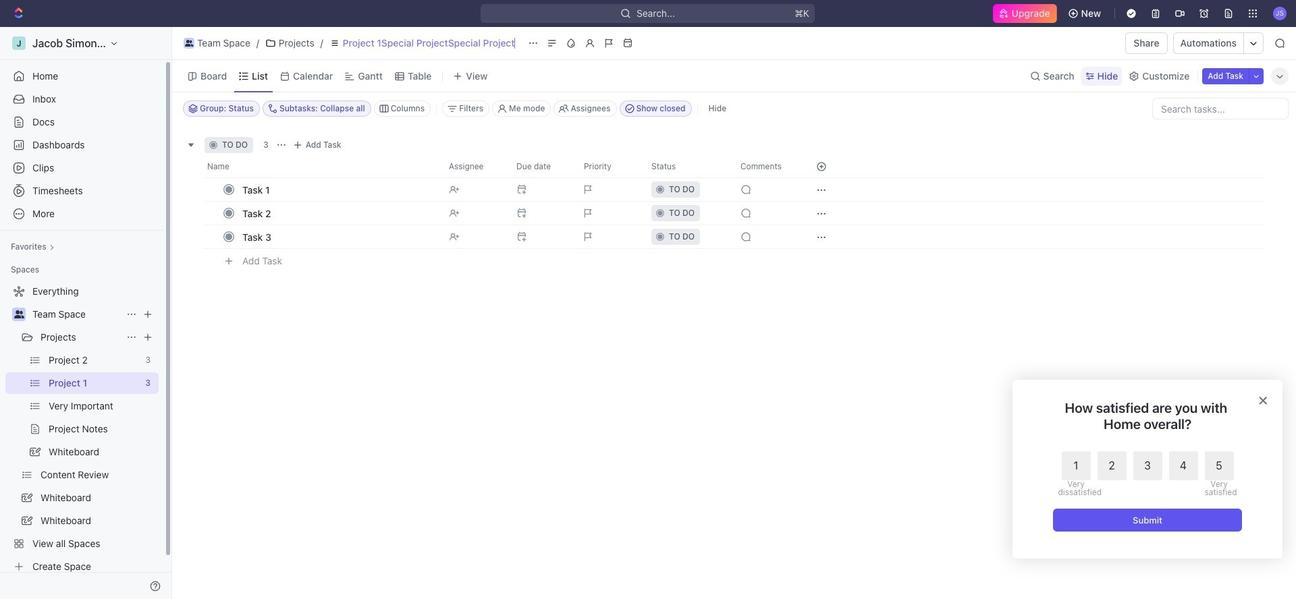 Task type: vqa. For each thing, say whether or not it's contained in the screenshot.
"alert"
no



Task type: describe. For each thing, give the bounding box(es) containing it.
sidebar navigation
[[0, 27, 175, 599]]

Search tasks... text field
[[1153, 99, 1288, 119]]



Task type: locate. For each thing, give the bounding box(es) containing it.
tree
[[5, 281, 159, 578]]

user group image
[[185, 40, 193, 47]]

option group
[[1058, 452, 1234, 497]]

dialog
[[1013, 380, 1283, 559]]

tree inside 'sidebar' navigation
[[5, 281, 159, 578]]

None text field
[[343, 38, 522, 49]]

jacob simon's workspace, , element
[[12, 36, 26, 50]]

user group image
[[14, 311, 24, 319]]



